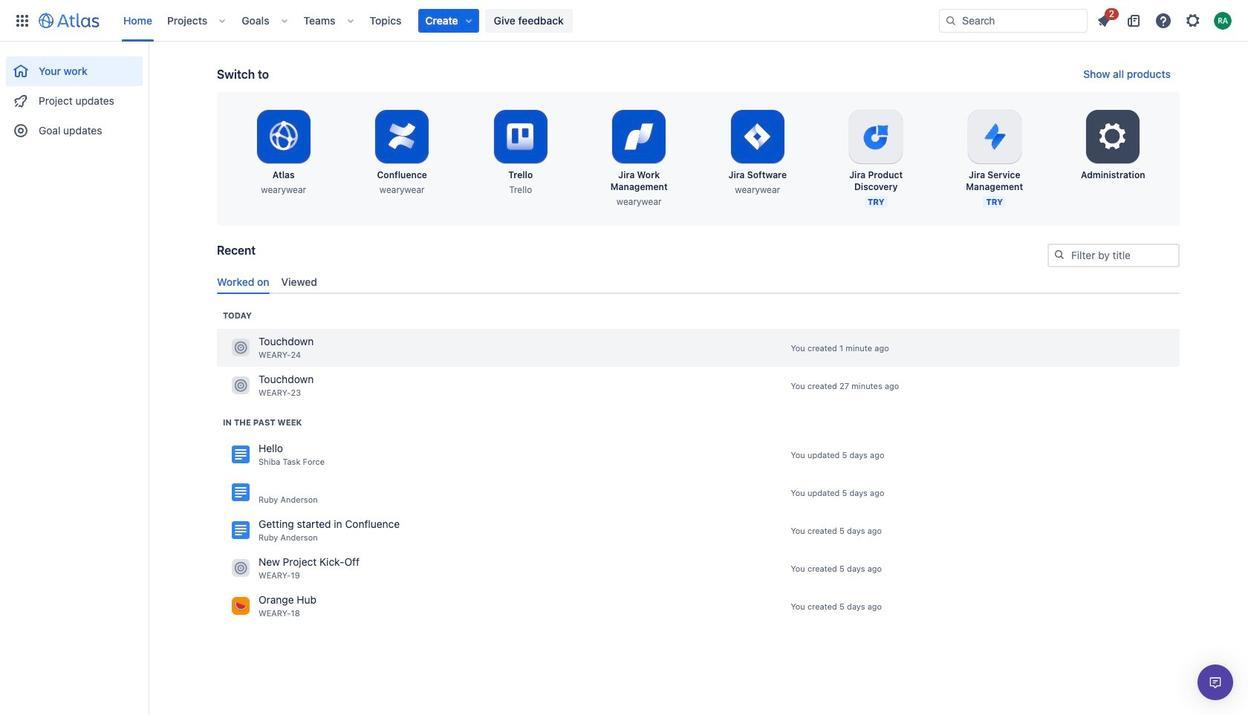 Task type: vqa. For each thing, say whether or not it's contained in the screenshot.
townsquare image
yes



Task type: locate. For each thing, give the bounding box(es) containing it.
heading
[[223, 310, 252, 322], [223, 417, 302, 429]]

2 vertical spatial townsquare image
[[232, 598, 250, 616]]

townsquare image
[[232, 339, 250, 357], [232, 377, 250, 395], [232, 598, 250, 616]]

top element
[[9, 0, 940, 41]]

1 vertical spatial heading
[[223, 417, 302, 429]]

2 vertical spatial confluence image
[[232, 522, 250, 540]]

group
[[6, 42, 143, 150]]

0 vertical spatial heading
[[223, 310, 252, 322]]

1 confluence image from the top
[[232, 446, 250, 464]]

1 townsquare image from the top
[[232, 339, 250, 357]]

banner
[[0, 0, 1249, 42]]

3 confluence image from the top
[[232, 522, 250, 540]]

1 vertical spatial townsquare image
[[232, 377, 250, 395]]

confluence image
[[232, 446, 250, 464], [232, 484, 250, 502], [232, 522, 250, 540]]

0 vertical spatial confluence image
[[232, 446, 250, 464]]

2 townsquare image from the top
[[232, 377, 250, 395]]

0 vertical spatial townsquare image
[[232, 339, 250, 357]]

open intercom messenger image
[[1207, 674, 1225, 692]]

townsquare image
[[232, 560, 250, 578]]

switch to... image
[[13, 12, 31, 29]]

1 heading from the top
[[223, 310, 252, 322]]

2 confluence image from the top
[[232, 484, 250, 502]]

None search field
[[940, 9, 1088, 32]]

settings image
[[1096, 119, 1132, 155]]

1 vertical spatial confluence image
[[232, 484, 250, 502]]

tab list
[[211, 270, 1187, 294]]



Task type: describe. For each thing, give the bounding box(es) containing it.
settings image
[[1185, 12, 1203, 29]]

Search field
[[940, 9, 1088, 32]]

3 townsquare image from the top
[[232, 598, 250, 616]]

search image
[[946, 14, 958, 26]]

help image
[[1155, 12, 1173, 29]]

account image
[[1215, 12, 1233, 29]]

Filter by title field
[[1050, 245, 1179, 266]]

2 heading from the top
[[223, 417, 302, 429]]

search image
[[1054, 249, 1066, 261]]



